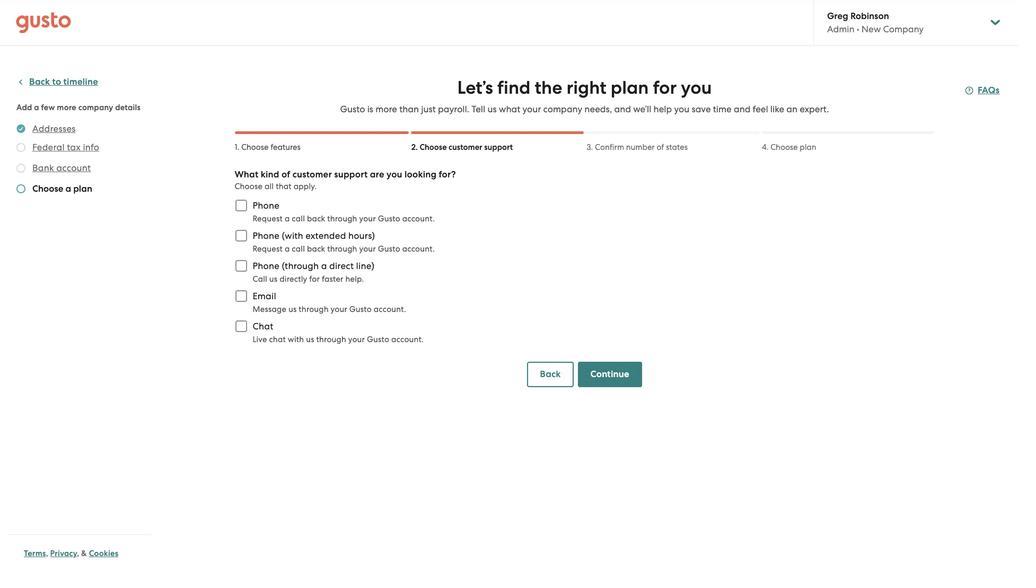 Task type: locate. For each thing, give the bounding box(es) containing it.
you right the are
[[387, 169, 402, 180]]

privacy link
[[50, 550, 77, 559]]

you up save
[[681, 77, 712, 99]]

check image down circle check icon on the left
[[16, 143, 25, 152]]

1 vertical spatial phone
[[253, 231, 280, 241]]

choose down what
[[235, 182, 263, 191]]

a inside list
[[65, 184, 71, 195]]

2 check image from the top
[[16, 164, 25, 173]]

0 horizontal spatial back
[[29, 76, 50, 88]]

support inside what kind of customer support are you looking for? choose all that apply.
[[334, 169, 368, 180]]

back to timeline button
[[16, 76, 98, 89]]

0 horizontal spatial support
[[334, 169, 368, 180]]

1 phone from the top
[[253, 201, 280, 211]]

choose plan
[[771, 143, 817, 152]]

feel
[[753, 104, 768, 115]]

phone down 'all'
[[253, 201, 280, 211]]

call down (with
[[292, 245, 305, 254]]

confirm number of states
[[595, 143, 688, 152]]

choose up what
[[241, 143, 269, 152]]

0 horizontal spatial customer
[[293, 169, 332, 180]]

0 horizontal spatial ,
[[46, 550, 48, 559]]

check image left choose a plan
[[16, 185, 25, 194]]

1 check image from the top
[[16, 143, 25, 152]]

support down what
[[484, 143, 513, 152]]

1 request from the top
[[253, 214, 283, 224]]

back up phone (with extended hours)
[[307, 214, 325, 224]]

your up the hours)
[[359, 214, 376, 224]]

help.
[[346, 275, 364, 284]]

support
[[484, 143, 513, 152], [334, 169, 368, 180]]

add a few more company details
[[16, 103, 141, 112]]

0 vertical spatial call
[[292, 214, 305, 224]]

privacy
[[50, 550, 77, 559]]

your down message us through your gusto account.
[[348, 335, 365, 345]]

2 request a call back through your gusto account. from the top
[[253, 245, 435, 254]]

tell
[[472, 104, 485, 115]]

gusto for phone
[[378, 214, 400, 224]]

a up the faster
[[321, 261, 327, 272]]

Email checkbox
[[229, 285, 253, 308]]

message
[[253, 305, 287, 315]]

request a call back through your gusto account. up "extended"
[[253, 214, 435, 224]]

,
[[46, 550, 48, 559], [77, 550, 79, 559]]

0 horizontal spatial of
[[282, 169, 290, 180]]

0 vertical spatial you
[[681, 77, 712, 99]]

find
[[497, 77, 531, 99]]

(with
[[282, 231, 303, 241]]

0 vertical spatial back
[[307, 214, 325, 224]]

more right few
[[57, 103, 76, 112]]

for?
[[439, 169, 456, 180]]

phone for phone
[[253, 201, 280, 211]]

0 horizontal spatial and
[[614, 104, 631, 115]]

plan down expert.
[[800, 143, 817, 152]]

gusto
[[340, 104, 365, 115], [378, 214, 400, 224], [378, 245, 400, 254], [349, 305, 372, 315], [367, 335, 389, 345]]

phone for phone (with extended hours)
[[253, 231, 280, 241]]

1 horizontal spatial company
[[543, 104, 583, 115]]

0 vertical spatial customer
[[449, 143, 483, 152]]

choose
[[241, 143, 269, 152], [420, 143, 447, 152], [771, 143, 798, 152], [235, 182, 263, 191], [32, 184, 63, 195]]

request a call back through your gusto account. for phone
[[253, 214, 435, 224]]

of up that
[[282, 169, 290, 180]]

1 vertical spatial request a call back through your gusto account.
[[253, 245, 435, 254]]

1 horizontal spatial back
[[540, 369, 561, 380]]

through
[[327, 214, 357, 224], [327, 245, 357, 254], [299, 305, 329, 315], [316, 335, 346, 345]]

0 vertical spatial plan
[[611, 77, 649, 99]]

request a call back through your gusto account. for phone (with extended hours)
[[253, 245, 435, 254]]

addresses button
[[32, 123, 76, 135]]

back
[[29, 76, 50, 88], [540, 369, 561, 380]]

company
[[883, 24, 924, 34]]

1 , from the left
[[46, 550, 48, 559]]

you
[[681, 77, 712, 99], [674, 104, 690, 115], [387, 169, 402, 180]]

chat
[[269, 335, 286, 345]]

2 call from the top
[[292, 245, 305, 254]]

2 vertical spatial phone
[[253, 261, 280, 272]]

•
[[857, 24, 860, 34]]

of left 'states'
[[657, 143, 664, 152]]

choose for choose customer support
[[420, 143, 447, 152]]

faqs button
[[965, 84, 1000, 97]]

us
[[488, 104, 497, 115], [269, 275, 278, 284], [289, 305, 297, 315], [306, 335, 314, 345]]

for down phone (through a direct line)
[[309, 275, 320, 284]]

choose a plan list
[[16, 123, 147, 198]]

a left few
[[34, 103, 39, 112]]

your right what
[[523, 104, 541, 115]]

us right message
[[289, 305, 297, 315]]

let's
[[458, 77, 493, 99]]

us right tell
[[488, 104, 497, 115]]

1 vertical spatial support
[[334, 169, 368, 180]]

phone up call
[[253, 261, 280, 272]]

1 horizontal spatial ,
[[77, 550, 79, 559]]

plan down account
[[73, 184, 92, 195]]

customer inside what kind of customer support are you looking for? choose all that apply.
[[293, 169, 332, 180]]

0 vertical spatial request a call back through your gusto account.
[[253, 214, 435, 224]]

phone (with extended hours)
[[253, 231, 375, 241]]

, left privacy link
[[46, 550, 48, 559]]

1 vertical spatial of
[[282, 169, 290, 180]]

a down (with
[[285, 245, 290, 254]]

federal tax info
[[32, 142, 99, 153]]

let's find the right plan for you gusto is more than just payroll. tell us what your company needs, and we'll help you save time and feel like an expert.
[[340, 77, 829, 115]]

you for for
[[681, 77, 712, 99]]

faqs
[[978, 85, 1000, 96]]

call for phone
[[292, 214, 305, 224]]

plan inside let's find the right plan for you gusto is more than just payroll. tell us what your company needs, and we'll help you save time and feel like an expert.
[[611, 77, 649, 99]]

are
[[370, 169, 384, 180]]

3 phone from the top
[[253, 261, 280, 272]]

and left feel
[[734, 104, 751, 115]]

phone left (with
[[253, 231, 280, 241]]

states
[[666, 143, 688, 152]]

request
[[253, 214, 283, 224], [253, 245, 283, 254]]

of
[[657, 143, 664, 152], [282, 169, 290, 180]]

back down phone (with extended hours)
[[307, 245, 325, 254]]

robinson
[[851, 11, 889, 22]]

circle check image
[[16, 123, 25, 135]]

like
[[771, 104, 785, 115]]

we'll
[[633, 104, 652, 115]]

account. for chat
[[391, 335, 424, 345]]

2 back from the top
[[307, 245, 325, 254]]

choose inside list
[[32, 184, 63, 195]]

through up "extended"
[[327, 214, 357, 224]]

you inside what kind of customer support are you looking for? choose all that apply.
[[387, 169, 402, 180]]

2 and from the left
[[734, 104, 751, 115]]

line)
[[356, 261, 375, 272]]

2 request from the top
[[253, 245, 283, 254]]

0 vertical spatial of
[[657, 143, 664, 152]]

0 horizontal spatial for
[[309, 275, 320, 284]]

check image for bank
[[16, 164, 25, 173]]

1 back from the top
[[307, 214, 325, 224]]

2 phone from the top
[[253, 231, 280, 241]]

what
[[499, 104, 521, 115]]

choose down bank
[[32, 184, 63, 195]]

1 vertical spatial request
[[253, 245, 283, 254]]

, left &
[[77, 550, 79, 559]]

check image
[[16, 143, 25, 152], [16, 164, 25, 173], [16, 185, 25, 194]]

1 request a call back through your gusto account. from the top
[[253, 214, 435, 224]]

1 call from the top
[[292, 214, 305, 224]]

choose down like
[[771, 143, 798, 152]]

account.
[[402, 214, 435, 224], [402, 245, 435, 254], [374, 305, 406, 315], [391, 335, 424, 345]]

request for phone
[[253, 214, 283, 224]]

for up the help
[[653, 77, 677, 99]]

customer up for?
[[449, 143, 483, 152]]

1 vertical spatial back
[[540, 369, 561, 380]]

more right is
[[376, 104, 397, 115]]

apply.
[[294, 182, 317, 191]]

company
[[78, 103, 113, 112], [543, 104, 583, 115]]

1 vertical spatial for
[[309, 275, 320, 284]]

Phone checkbox
[[229, 194, 253, 217]]

1 horizontal spatial and
[[734, 104, 751, 115]]

0 vertical spatial back
[[29, 76, 50, 88]]

account. for phone
[[402, 214, 435, 224]]

1 horizontal spatial plan
[[611, 77, 649, 99]]

us right call
[[269, 275, 278, 284]]

1 vertical spatial customer
[[293, 169, 332, 180]]

0 vertical spatial request
[[253, 214, 283, 224]]

back for back
[[540, 369, 561, 380]]

of for kind
[[282, 169, 290, 180]]

Chat checkbox
[[229, 315, 253, 338]]

a
[[34, 103, 39, 112], [65, 184, 71, 195], [285, 214, 290, 224], [285, 245, 290, 254], [321, 261, 327, 272]]

customer
[[449, 143, 483, 152], [293, 169, 332, 180]]

you right the help
[[674, 104, 690, 115]]

timeline
[[63, 76, 98, 88]]

check image left bank
[[16, 164, 25, 173]]

addresses
[[32, 124, 76, 134]]

company down the
[[543, 104, 583, 115]]

plan up the we'll
[[611, 77, 649, 99]]

phone
[[253, 201, 280, 211], [253, 231, 280, 241], [253, 261, 280, 272]]

your down the hours)
[[359, 245, 376, 254]]

federal tax info button
[[32, 141, 99, 154]]

0 horizontal spatial plan
[[73, 184, 92, 195]]

directly
[[280, 275, 307, 284]]

2 vertical spatial plan
[[73, 184, 92, 195]]

support left the are
[[334, 169, 368, 180]]

1 vertical spatial check image
[[16, 164, 25, 173]]

2 vertical spatial you
[[387, 169, 402, 180]]

request down (with
[[253, 245, 283, 254]]

1 and from the left
[[614, 104, 631, 115]]

of inside what kind of customer support are you looking for? choose all that apply.
[[282, 169, 290, 180]]

Phone (through a direct line) checkbox
[[229, 255, 253, 278]]

continue
[[591, 369, 630, 380]]

1 horizontal spatial more
[[376, 104, 397, 115]]

choose features
[[241, 143, 301, 152]]

1 horizontal spatial for
[[653, 77, 677, 99]]

0 horizontal spatial company
[[78, 103, 113, 112]]

customer up "apply."
[[293, 169, 332, 180]]

a down account
[[65, 184, 71, 195]]

back
[[307, 214, 325, 224], [307, 245, 325, 254]]

gusto for chat
[[367, 335, 389, 345]]

1 horizontal spatial support
[[484, 143, 513, 152]]

request up (with
[[253, 214, 283, 224]]

2 vertical spatial check image
[[16, 185, 25, 194]]

0 vertical spatial check image
[[16, 143, 25, 152]]

call
[[292, 214, 305, 224], [292, 245, 305, 254]]

1 vertical spatial call
[[292, 245, 305, 254]]

company down timeline
[[78, 103, 113, 112]]

1 horizontal spatial of
[[657, 143, 664, 152]]

1 vertical spatial plan
[[800, 143, 817, 152]]

through down message us through your gusto account.
[[316, 335, 346, 345]]

1 horizontal spatial customer
[[449, 143, 483, 152]]

0 vertical spatial for
[[653, 77, 677, 99]]

1 vertical spatial back
[[307, 245, 325, 254]]

through up direct
[[327, 245, 357, 254]]

request a call back through your gusto account. up direct
[[253, 245, 435, 254]]

what kind of customer support are you looking for? choose all that apply.
[[235, 169, 456, 191]]

choose up the looking
[[420, 143, 447, 152]]

and left the we'll
[[614, 104, 631, 115]]

call up (with
[[292, 214, 305, 224]]

for
[[653, 77, 677, 99], [309, 275, 320, 284]]

more inside let's find the right plan for you gusto is more than just payroll. tell us what your company needs, and we'll help you save time and feel like an expert.
[[376, 104, 397, 115]]

0 vertical spatial phone
[[253, 201, 280, 211]]

to
[[52, 76, 61, 88]]

0 vertical spatial support
[[484, 143, 513, 152]]

info
[[83, 142, 99, 153]]



Task type: describe. For each thing, give the bounding box(es) containing it.
us inside let's find the right plan for you gusto is more than just payroll. tell us what your company needs, and we'll help you save time and feel like an expert.
[[488, 104, 497, 115]]

1 vertical spatial you
[[674, 104, 690, 115]]

&
[[81, 550, 87, 559]]

us right with
[[306, 335, 314, 345]]

admin
[[828, 24, 855, 34]]

choose a plan
[[32, 184, 92, 195]]

of for number
[[657, 143, 664, 152]]

terms link
[[24, 550, 46, 559]]

choose customer support
[[420, 143, 513, 152]]

terms
[[24, 550, 46, 559]]

email
[[253, 291, 276, 302]]

request for phone (with extended hours)
[[253, 245, 283, 254]]

your up live chat with us through your gusto account.
[[331, 305, 347, 315]]

gusto for phone (with extended hours)
[[378, 245, 400, 254]]

tax
[[67, 142, 81, 153]]

help
[[654, 104, 672, 115]]

number
[[626, 143, 655, 152]]

cookies button
[[89, 548, 118, 561]]

direct
[[329, 261, 354, 272]]

you for are
[[387, 169, 402, 180]]

back for back to timeline
[[29, 76, 50, 88]]

phone for phone (through a direct line)
[[253, 261, 280, 272]]

save
[[692, 104, 711, 115]]

an
[[787, 104, 798, 115]]

add
[[16, 103, 32, 112]]

greg
[[828, 11, 849, 22]]

your for phone (with extended hours)
[[359, 245, 376, 254]]

needs,
[[585, 104, 612, 115]]

expert.
[[800, 104, 829, 115]]

that
[[276, 182, 292, 191]]

bank account
[[32, 163, 91, 173]]

choose for choose a plan
[[32, 184, 63, 195]]

bank account button
[[32, 162, 91, 175]]

kind
[[261, 169, 279, 180]]

phone (through a direct line)
[[253, 261, 375, 272]]

through for phone
[[327, 214, 357, 224]]

account
[[56, 163, 91, 173]]

live chat with us through your gusto account.
[[253, 335, 424, 345]]

through down call us directly for faster help.
[[299, 305, 329, 315]]

federal
[[32, 142, 65, 153]]

what
[[235, 169, 259, 180]]

details
[[115, 103, 141, 112]]

features
[[271, 143, 301, 152]]

live
[[253, 335, 267, 345]]

through for chat
[[316, 335, 346, 345]]

(through
[[282, 261, 319, 272]]

few
[[41, 103, 55, 112]]

bank
[[32, 163, 54, 173]]

cookies
[[89, 550, 118, 559]]

than
[[399, 104, 419, 115]]

call for phone (with extended hours)
[[292, 245, 305, 254]]

confirm
[[595, 143, 624, 152]]

call us directly for faster help.
[[253, 275, 364, 284]]

3 check image from the top
[[16, 185, 25, 194]]

choose for choose plan
[[771, 143, 798, 152]]

faster
[[322, 275, 344, 284]]

payroll.
[[438, 104, 469, 115]]

terms , privacy , & cookies
[[24, 550, 118, 559]]

all
[[265, 182, 274, 191]]

check image for federal
[[16, 143, 25, 152]]

Phone (with extended hours) checkbox
[[229, 224, 253, 248]]

2 , from the left
[[77, 550, 79, 559]]

time
[[713, 104, 732, 115]]

message us through your gusto account.
[[253, 305, 406, 315]]

continue button
[[578, 362, 642, 388]]

the
[[535, 77, 562, 99]]

a up (with
[[285, 214, 290, 224]]

looking
[[405, 169, 437, 180]]

hours)
[[348, 231, 375, 241]]

choose for choose features
[[241, 143, 269, 152]]

extended
[[306, 231, 346, 241]]

is
[[367, 104, 373, 115]]

home image
[[16, 12, 71, 33]]

your for chat
[[348, 335, 365, 345]]

call
[[253, 275, 267, 284]]

with
[[288, 335, 304, 345]]

back button
[[527, 362, 574, 388]]

choose inside what kind of customer support are you looking for? choose all that apply.
[[235, 182, 263, 191]]

right
[[567, 77, 607, 99]]

company inside let's find the right plan for you gusto is more than just payroll. tell us what your company needs, and we'll help you save time and feel like an expert.
[[543, 104, 583, 115]]

back to timeline
[[29, 76, 98, 88]]

back for phone (with extended hours)
[[307, 245, 325, 254]]

chat
[[253, 321, 273, 332]]

0 horizontal spatial more
[[57, 103, 76, 112]]

gusto inside let's find the right plan for you gusto is more than just payroll. tell us what your company needs, and we'll help you save time and feel like an expert.
[[340, 104, 365, 115]]

new
[[862, 24, 881, 34]]

your inside let's find the right plan for you gusto is more than just payroll. tell us what your company needs, and we'll help you save time and feel like an expert.
[[523, 104, 541, 115]]

plan inside list
[[73, 184, 92, 195]]

2 horizontal spatial plan
[[800, 143, 817, 152]]

through for phone (with extended hours)
[[327, 245, 357, 254]]

your for phone
[[359, 214, 376, 224]]

account. for phone (with extended hours)
[[402, 245, 435, 254]]

back for phone
[[307, 214, 325, 224]]

just
[[421, 104, 436, 115]]

greg robinson admin • new company
[[828, 11, 924, 34]]

for inside let's find the right plan for you gusto is more than just payroll. tell us what your company needs, and we'll help you save time and feel like an expert.
[[653, 77, 677, 99]]



Task type: vqa. For each thing, say whether or not it's contained in the screenshot.
EIN
no



